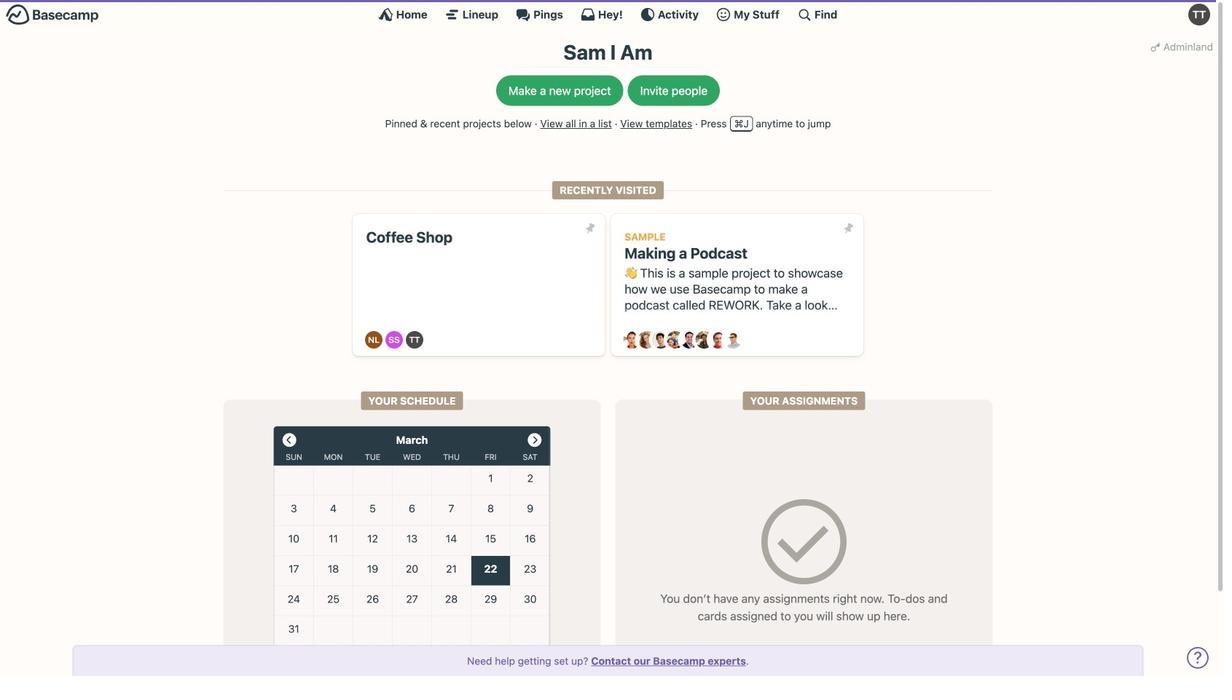 Task type: locate. For each thing, give the bounding box(es) containing it.
steve marsh image
[[710, 331, 727, 349]]

annie bryan image
[[623, 331, 641, 349]]

sarah silvers image
[[385, 331, 403, 349]]

keyboard shortcut: ⌘ + / image
[[797, 7, 812, 22]]

terry turtle image
[[406, 331, 423, 349]]

natalie lubich image
[[365, 331, 382, 349]]

jared davis image
[[652, 331, 670, 349]]

jennifer young image
[[666, 331, 684, 349]]

josh fiske image
[[681, 331, 698, 349]]

main element
[[0, 0, 1216, 28]]



Task type: vqa. For each thing, say whether or not it's contained in the screenshot.
'Jennifer Young' icon
yes



Task type: describe. For each thing, give the bounding box(es) containing it.
nicole katz image
[[695, 331, 713, 349]]

victor cooper image
[[724, 331, 742, 349]]

terry turtle image
[[1188, 4, 1210, 26]]

switch accounts image
[[6, 4, 99, 26]]

cheryl walters image
[[638, 331, 655, 349]]



